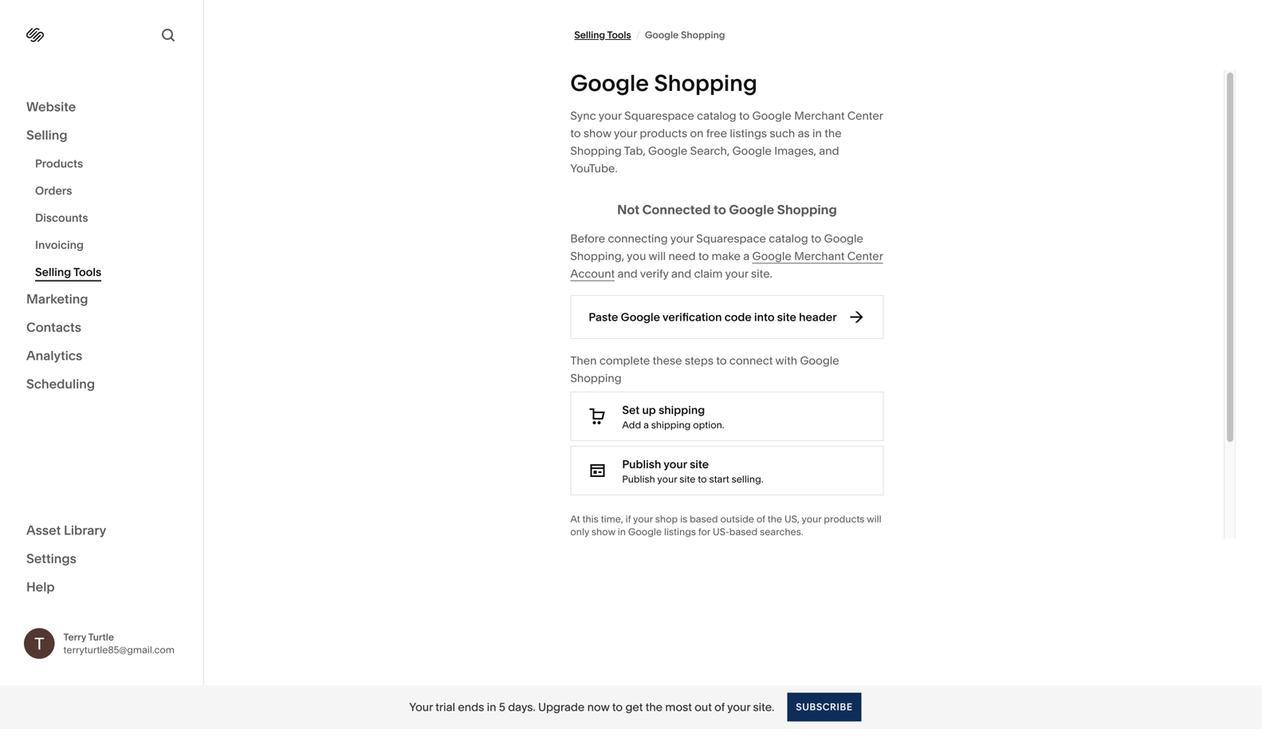 Task type: vqa. For each thing, say whether or not it's contained in the screenshot.
'Sync your Squarespace catalog to Google Merchant Center to show your products on free listings such as in the Shopping Tab, Google Search, Google Images, and YouTube.'
yes



Task type: describe. For each thing, give the bounding box(es) containing it.
in for show
[[618, 526, 626, 538]]

help link
[[26, 578, 55, 596]]

your up "shop"
[[658, 473, 677, 485]]

1 horizontal spatial and
[[672, 267, 692, 280]]

out
[[695, 700, 712, 714]]

us,
[[785, 513, 800, 525]]

before connecting your squarespace catalog to google shopping, you will need to make a
[[571, 232, 864, 263]]

website
[[26, 99, 76, 114]]

to inside then complete these steps to connect with google shopping
[[717, 354, 727, 367]]

such
[[770, 126, 795, 140]]

upgrade
[[538, 700, 585, 714]]

in for as
[[813, 126, 822, 140]]

site for header
[[778, 310, 797, 324]]

sync your squarespace catalog to google merchant center to show your products on free listings such as in the shopping tab, google search, google images, and youtube.
[[571, 109, 883, 175]]

account
[[571, 267, 615, 280]]

start
[[709, 473, 730, 485]]

library
[[64, 522, 106, 538]]

1 vertical spatial based
[[730, 526, 758, 538]]

invoicing link
[[35, 231, 186, 258]]

connected
[[643, 202, 711, 217]]

1 vertical spatial of
[[715, 700, 725, 714]]

asset
[[26, 522, 61, 538]]

selling link
[[26, 126, 177, 145]]

5
[[499, 700, 506, 714]]

1 vertical spatial shipping
[[651, 419, 691, 431]]

youtube.
[[571, 162, 618, 175]]

1 publish from the top
[[622, 457, 662, 471]]

then
[[571, 354, 597, 367]]

complete
[[600, 354, 650, 367]]

discounts link
[[35, 204, 186, 231]]

1 vertical spatial site
[[690, 457, 709, 471]]

of inside at this time, if your shop is based outside of the us, your products will only show in google listings for us-based searches.
[[757, 513, 766, 525]]

orders
[[35, 184, 72, 197]]

this
[[583, 513, 599, 525]]

merchant inside google merchant center account
[[795, 249, 845, 263]]

1 vertical spatial selling tools
[[35, 265, 101, 279]]

before
[[571, 232, 606, 245]]

terry turtle terryturtle85@gmail.com
[[63, 631, 175, 655]]

/ google shopping
[[636, 29, 725, 41]]

connecting
[[608, 232, 668, 245]]

0 horizontal spatial in
[[487, 700, 497, 714]]

shopping inside sync your squarespace catalog to google merchant center to show your products on free listings such as in the shopping tab, google search, google images, and youtube.
[[571, 144, 622, 158]]

your
[[410, 700, 433, 714]]

catalog inside before connecting your squarespace catalog to google shopping, you will need to make a
[[769, 232, 809, 245]]

with
[[776, 354, 798, 367]]

on
[[690, 126, 704, 140]]

for
[[699, 526, 711, 538]]

paste google verification code into site header
[[589, 310, 837, 324]]

0 vertical spatial selling
[[575, 29, 605, 41]]

and verify and claim your site.
[[615, 267, 773, 280]]

analytics link
[[26, 347, 177, 366]]

squarespace inside before connecting your squarespace catalog to google shopping, you will need to make a
[[697, 232, 766, 245]]

outside
[[721, 513, 755, 525]]

these
[[653, 354, 682, 367]]

0 horizontal spatial and
[[618, 267, 638, 280]]

1 horizontal spatial tools
[[607, 29, 631, 41]]

at this time, if your shop is based outside of the us, your products will only show in google listings for us-based searches.
[[571, 513, 882, 538]]

as
[[798, 126, 810, 140]]

/
[[636, 29, 640, 41]]

verification
[[663, 310, 722, 324]]

your trial ends in 5 days. upgrade now to get the most out of your site.
[[410, 700, 775, 714]]

google inside then complete these steps to connect with google shopping
[[800, 354, 840, 367]]

free
[[707, 126, 727, 140]]

0 vertical spatial based
[[690, 513, 718, 525]]

contacts
[[26, 319, 81, 335]]

trial
[[436, 700, 455, 714]]

make
[[712, 249, 741, 263]]

turtle
[[88, 631, 114, 643]]

connect
[[730, 354, 773, 367]]

listings inside at this time, if your shop is based outside of the us, your products will only show in google listings for us-based searches.
[[664, 526, 696, 538]]

the for will
[[768, 513, 783, 525]]

merchant inside sync your squarespace catalog to google merchant center to show your products on free listings such as in the shopping tab, google search, google images, and youtube.
[[795, 109, 845, 122]]

your right out
[[728, 700, 751, 714]]

not
[[618, 202, 640, 217]]

marketing link
[[26, 290, 177, 309]]

asset library
[[26, 522, 106, 538]]

listings inside sync your squarespace catalog to google merchant center to show your products on free listings such as in the shopping tab, google search, google images, and youtube.
[[730, 126, 767, 140]]

shopping inside then complete these steps to connect with google shopping
[[571, 371, 622, 385]]

paste
[[589, 310, 618, 324]]

google merchant center account
[[571, 249, 883, 280]]

google inside google merchant center account
[[753, 249, 792, 263]]

show inside sync your squarespace catalog to google merchant center to show your products on free listings such as in the shopping tab, google search, google images, and youtube.
[[584, 126, 612, 140]]

days.
[[508, 700, 536, 714]]

your down make
[[726, 267, 749, 280]]

settings
[[26, 551, 76, 566]]

add
[[622, 419, 641, 431]]

ends
[[458, 700, 484, 714]]

most
[[666, 700, 692, 714]]

invoicing
[[35, 238, 84, 252]]

searches.
[[760, 526, 804, 538]]

then complete these steps to connect with google shopping
[[571, 354, 840, 385]]

a inside before connecting your squarespace catalog to google shopping, you will need to make a
[[744, 249, 750, 263]]

1 vertical spatial site.
[[753, 700, 775, 714]]

catalog inside sync your squarespace catalog to google merchant center to show your products on free listings such as in the shopping tab, google search, google images, and youtube.
[[697, 109, 737, 122]]

get
[[626, 700, 643, 714]]

not connected to google shopping
[[618, 202, 837, 217]]

time,
[[601, 513, 624, 525]]

google inside at this time, if your shop is based outside of the us, your products will only show in google listings for us-based searches.
[[628, 526, 662, 538]]

scheduling link
[[26, 375, 177, 394]]

0 vertical spatial site.
[[751, 267, 773, 280]]

shop
[[656, 513, 678, 525]]

1 vertical spatial tools
[[73, 265, 101, 279]]

0 vertical spatial selling tools
[[575, 29, 631, 41]]

squarespace inside sync your squarespace catalog to google merchant center to show your products on free listings such as in the shopping tab, google search, google images, and youtube.
[[625, 109, 695, 122]]

is
[[680, 513, 688, 525]]

terryturtle85@gmail.com
[[63, 644, 175, 655]]

products inside sync your squarespace catalog to google merchant center to show your products on free listings such as in the shopping tab, google search, google images, and youtube.
[[640, 126, 688, 140]]

the inside sync your squarespace catalog to google merchant center to show your products on free listings such as in the shopping tab, google search, google images, and youtube.
[[825, 126, 842, 140]]

will inside before connecting your squarespace catalog to google shopping, you will need to make a
[[649, 249, 666, 263]]

need
[[669, 249, 696, 263]]

google inside before connecting your squarespace catalog to google shopping, you will need to make a
[[824, 232, 864, 245]]



Task type: locate. For each thing, give the bounding box(es) containing it.
1 horizontal spatial in
[[618, 526, 626, 538]]

a
[[744, 249, 750, 263], [644, 419, 649, 431]]

site. right out
[[753, 700, 775, 714]]

sync
[[571, 109, 596, 122]]

and down you
[[618, 267, 638, 280]]

at
[[571, 513, 580, 525]]

1 vertical spatial center
[[848, 249, 883, 263]]

and right images,
[[819, 144, 840, 158]]

1 vertical spatial will
[[867, 513, 882, 525]]

us-
[[713, 526, 730, 538]]

analytics
[[26, 348, 82, 363]]

center inside google merchant center account
[[848, 249, 883, 263]]

scheduling
[[26, 376, 95, 392]]

orders link
[[35, 177, 186, 204]]

shipping up option. on the bottom of the page
[[659, 403, 705, 417]]

2 horizontal spatial in
[[813, 126, 822, 140]]

1 horizontal spatial selling tools link
[[575, 21, 631, 49]]

1 vertical spatial products
[[824, 513, 865, 525]]

the inside at this time, if your shop is based outside of the us, your products will only show in google listings for us-based searches.
[[768, 513, 783, 525]]

0 vertical spatial tools
[[607, 29, 631, 41]]

your down set up shipping add a shipping option.
[[664, 457, 687, 471]]

1 horizontal spatial the
[[768, 513, 783, 525]]

products right us, on the right bottom of the page
[[824, 513, 865, 525]]

0 vertical spatial shipping
[[659, 403, 705, 417]]

0 horizontal spatial a
[[644, 419, 649, 431]]

publish up if
[[622, 473, 655, 485]]

subscribe
[[796, 701, 853, 713]]

based up for on the right
[[690, 513, 718, 525]]

into
[[755, 310, 775, 324]]

1 horizontal spatial of
[[757, 513, 766, 525]]

1 vertical spatial listings
[[664, 526, 696, 538]]

only
[[571, 526, 589, 538]]

1 horizontal spatial selling tools
[[575, 29, 631, 41]]

header
[[799, 310, 837, 324]]

if
[[626, 513, 631, 525]]

subscribe button
[[788, 693, 862, 721]]

1 horizontal spatial will
[[867, 513, 882, 525]]

google merchant center account link
[[571, 249, 883, 281]]

contacts link
[[26, 319, 177, 337]]

claim
[[694, 267, 723, 280]]

site.
[[751, 267, 773, 280], [753, 700, 775, 714]]

your right us, on the right bottom of the page
[[802, 513, 822, 525]]

1 horizontal spatial based
[[730, 526, 758, 538]]

your
[[599, 109, 622, 122], [614, 126, 637, 140], [671, 232, 694, 245], [726, 267, 749, 280], [664, 457, 687, 471], [658, 473, 677, 485], [633, 513, 653, 525], [802, 513, 822, 525], [728, 700, 751, 714]]

will inside at this time, if your shop is based outside of the us, your products will only show in google listings for us-based searches.
[[867, 513, 882, 525]]

2 horizontal spatial and
[[819, 144, 840, 158]]

images,
[[775, 144, 817, 158]]

a right add
[[644, 419, 649, 431]]

your up need
[[671, 232, 694, 245]]

the right as
[[825, 126, 842, 140]]

0 horizontal spatial will
[[649, 249, 666, 263]]

0 horizontal spatial selling tools link
[[35, 258, 186, 286]]

selling.
[[732, 473, 764, 485]]

listings right the free
[[730, 126, 767, 140]]

0 vertical spatial a
[[744, 249, 750, 263]]

in left "5"
[[487, 700, 497, 714]]

publish
[[622, 457, 662, 471], [622, 473, 655, 485]]

set up shipping add a shipping option.
[[622, 403, 725, 431]]

2 merchant from the top
[[795, 249, 845, 263]]

selling down website
[[26, 127, 68, 143]]

1 center from the top
[[848, 109, 883, 122]]

0 horizontal spatial products
[[640, 126, 688, 140]]

in inside sync your squarespace catalog to google merchant center to show your products on free listings such as in the shopping tab, google search, google images, and youtube.
[[813, 126, 822, 140]]

0 horizontal spatial squarespace
[[625, 109, 695, 122]]

0 vertical spatial publish
[[622, 457, 662, 471]]

0 horizontal spatial listings
[[664, 526, 696, 538]]

squarespace down google shopping at top
[[625, 109, 695, 122]]

the for your
[[646, 700, 663, 714]]

show inside at this time, if your shop is based outside of the us, your products will only show in google listings for us-based searches.
[[592, 526, 616, 538]]

0 horizontal spatial selling tools
[[35, 265, 101, 279]]

center inside sync your squarespace catalog to google merchant center to show your products on free listings such as in the shopping tab, google search, google images, and youtube.
[[848, 109, 883, 122]]

shopping down then
[[571, 371, 622, 385]]

shipping
[[659, 403, 705, 417], [651, 419, 691, 431]]

shopping up on at the top of the page
[[655, 69, 758, 97]]

selling tools link left /
[[575, 21, 631, 49]]

code
[[725, 310, 752, 324]]

listings
[[730, 126, 767, 140], [664, 526, 696, 538]]

0 vertical spatial catalog
[[697, 109, 737, 122]]

the up searches.
[[768, 513, 783, 525]]

shopping
[[681, 29, 725, 41], [655, 69, 758, 97], [571, 144, 622, 158], [777, 202, 837, 217], [571, 371, 622, 385]]

1 horizontal spatial squarespace
[[697, 232, 766, 245]]

google inside button
[[621, 310, 660, 324]]

0 vertical spatial products
[[640, 126, 688, 140]]

settings link
[[26, 550, 177, 569]]

shipping down up
[[651, 419, 691, 431]]

will
[[649, 249, 666, 263], [867, 513, 882, 525]]

1 horizontal spatial a
[[744, 249, 750, 263]]

products inside at this time, if your shop is based outside of the us, your products will only show in google listings for us-based searches.
[[824, 513, 865, 525]]

website link
[[26, 98, 177, 117]]

up
[[642, 403, 656, 417]]

selling tools down invoicing
[[35, 265, 101, 279]]

site for to
[[680, 473, 696, 485]]

0 horizontal spatial the
[[646, 700, 663, 714]]

tab,
[[624, 144, 646, 158]]

2 publish from the top
[[622, 473, 655, 485]]

2 horizontal spatial the
[[825, 126, 842, 140]]

1 vertical spatial a
[[644, 419, 649, 431]]

2 vertical spatial site
[[680, 473, 696, 485]]

steps
[[685, 354, 714, 367]]

2 center from the top
[[848, 249, 883, 263]]

set
[[622, 403, 640, 417]]

publish your site publish your site to start selling.
[[622, 457, 764, 485]]

1 horizontal spatial listings
[[730, 126, 767, 140]]

0 vertical spatial squarespace
[[625, 109, 695, 122]]

the
[[825, 126, 842, 140], [768, 513, 783, 525], [646, 700, 663, 714]]

1 vertical spatial in
[[618, 526, 626, 538]]

0 vertical spatial listings
[[730, 126, 767, 140]]

site left start
[[680, 473, 696, 485]]

1 vertical spatial squarespace
[[697, 232, 766, 245]]

0 vertical spatial in
[[813, 126, 822, 140]]

asset library link
[[26, 522, 177, 540]]

terry
[[63, 631, 86, 643]]

show down time,
[[592, 526, 616, 538]]

squarespace
[[625, 109, 695, 122], [697, 232, 766, 245]]

marketing
[[26, 291, 88, 307]]

catalog up google merchant center account
[[769, 232, 809, 245]]

products
[[35, 157, 83, 170]]

0 vertical spatial of
[[757, 513, 766, 525]]

shopping up youtube.
[[571, 144, 622, 158]]

site. up into
[[751, 267, 773, 280]]

paste google verification code into site header button
[[571, 295, 884, 339]]

site down option. on the bottom of the page
[[690, 457, 709, 471]]

tools
[[607, 29, 631, 41], [73, 265, 101, 279]]

listings down is
[[664, 526, 696, 538]]

products
[[640, 126, 688, 140], [824, 513, 865, 525]]

selling tools link up marketing link
[[35, 258, 186, 286]]

a right make
[[744, 249, 750, 263]]

site
[[778, 310, 797, 324], [690, 457, 709, 471], [680, 473, 696, 485]]

shopping up google shopping at top
[[681, 29, 725, 41]]

shopping down images,
[[777, 202, 837, 217]]

now
[[588, 700, 610, 714]]

selling up marketing
[[35, 265, 71, 279]]

1 vertical spatial merchant
[[795, 249, 845, 263]]

based
[[690, 513, 718, 525], [730, 526, 758, 538]]

site right into
[[778, 310, 797, 324]]

to inside publish your site publish your site to start selling.
[[698, 473, 707, 485]]

0 vertical spatial will
[[649, 249, 666, 263]]

0 horizontal spatial catalog
[[697, 109, 737, 122]]

1 vertical spatial selling tools link
[[35, 258, 186, 286]]

merchant up header
[[795, 249, 845, 263]]

1 vertical spatial catalog
[[769, 232, 809, 245]]

verify
[[640, 267, 669, 280]]

2 vertical spatial selling
[[35, 265, 71, 279]]

and inside sync your squarespace catalog to google merchant center to show your products on free listings such as in the shopping tab, google search, google images, and youtube.
[[819, 144, 840, 158]]

tools up marketing link
[[73, 265, 101, 279]]

0 vertical spatial merchant
[[795, 109, 845, 122]]

your inside before connecting your squarespace catalog to google shopping, you will need to make a
[[671, 232, 694, 245]]

in inside at this time, if your shop is based outside of the us, your products will only show in google listings for us-based searches.
[[618, 526, 626, 538]]

0 vertical spatial site
[[778, 310, 797, 324]]

publish down add
[[622, 457, 662, 471]]

2 vertical spatial in
[[487, 700, 497, 714]]

products left on at the top of the page
[[640, 126, 688, 140]]

in down if
[[618, 526, 626, 538]]

and down need
[[672, 267, 692, 280]]

0 horizontal spatial based
[[690, 513, 718, 525]]

1 merchant from the top
[[795, 109, 845, 122]]

tools left /
[[607, 29, 631, 41]]

squarespace up make
[[697, 232, 766, 245]]

of right out
[[715, 700, 725, 714]]

you
[[627, 249, 646, 263]]

help
[[26, 579, 55, 595]]

0 horizontal spatial tools
[[73, 265, 101, 279]]

0 vertical spatial show
[[584, 126, 612, 140]]

in right as
[[813, 126, 822, 140]]

your right sync
[[599, 109, 622, 122]]

2 vertical spatial the
[[646, 700, 663, 714]]

1 vertical spatial the
[[768, 513, 783, 525]]

catalog
[[697, 109, 737, 122], [769, 232, 809, 245]]

your up tab,
[[614, 126, 637, 140]]

selling tools link
[[575, 21, 631, 49], [35, 258, 186, 286]]

your right if
[[633, 513, 653, 525]]

0 vertical spatial selling tools link
[[575, 21, 631, 49]]

option.
[[693, 419, 725, 431]]

selling
[[575, 29, 605, 41], [26, 127, 68, 143], [35, 265, 71, 279]]

of right outside at the bottom right of page
[[757, 513, 766, 525]]

google shopping
[[571, 69, 758, 97]]

site inside the paste google verification code into site header button
[[778, 310, 797, 324]]

1 horizontal spatial products
[[824, 513, 865, 525]]

the right get on the bottom of page
[[646, 700, 663, 714]]

1 vertical spatial show
[[592, 526, 616, 538]]

based down outside at the bottom right of page
[[730, 526, 758, 538]]

show down sync
[[584, 126, 612, 140]]

search,
[[690, 144, 730, 158]]

0 vertical spatial the
[[825, 126, 842, 140]]

1 vertical spatial selling
[[26, 127, 68, 143]]

shopping,
[[571, 249, 625, 263]]

1 horizontal spatial catalog
[[769, 232, 809, 245]]

0 vertical spatial center
[[848, 109, 883, 122]]

merchant up as
[[795, 109, 845, 122]]

a inside set up shipping add a shipping option.
[[644, 419, 649, 431]]

0 horizontal spatial of
[[715, 700, 725, 714]]

merchant
[[795, 109, 845, 122], [795, 249, 845, 263]]

selling tools left /
[[575, 29, 631, 41]]

1 vertical spatial publish
[[622, 473, 655, 485]]

selling left /
[[575, 29, 605, 41]]

catalog up the free
[[697, 109, 737, 122]]

discounts
[[35, 211, 88, 225]]



